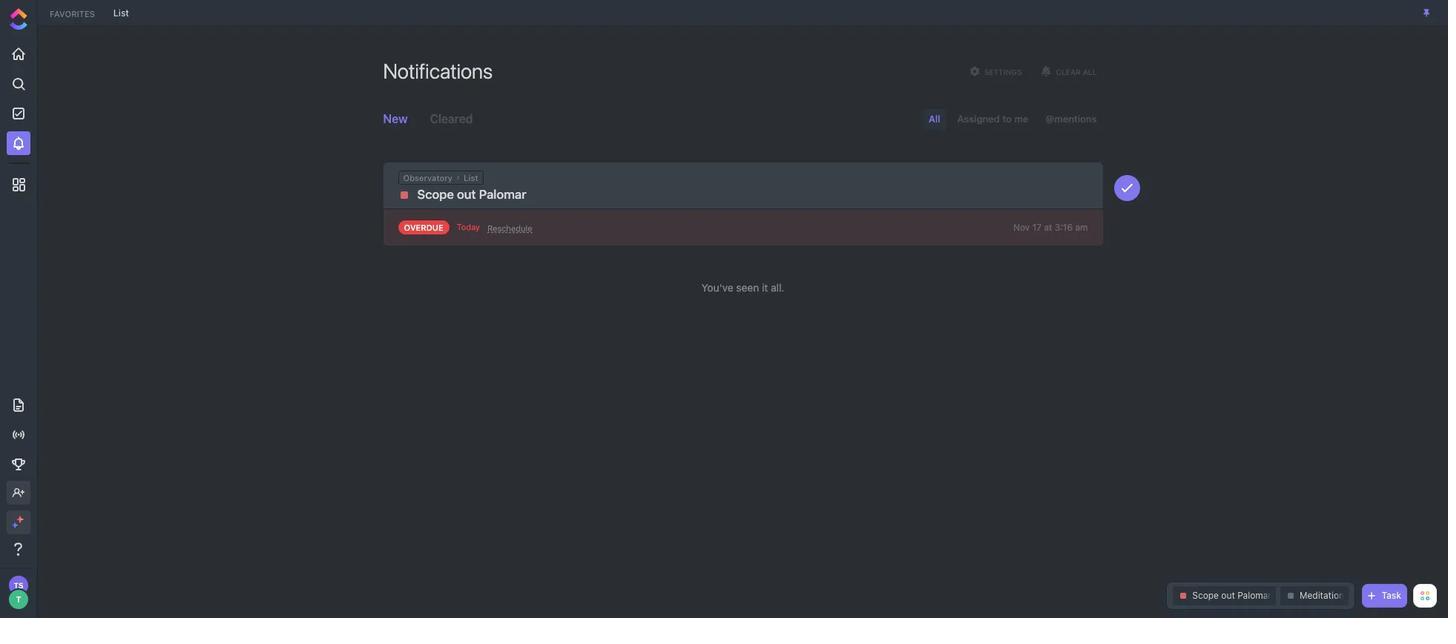 Task type: locate. For each thing, give the bounding box(es) containing it.
you've seen it all.
[[702, 281, 785, 294]]

palomar
[[479, 187, 527, 202]]

ts t
[[14, 581, 23, 604]]

nov
[[1014, 222, 1030, 233]]

am
[[1076, 222, 1088, 233]]

me
[[1015, 112, 1029, 124]]

list right favorites
[[113, 7, 129, 18]]

t
[[16, 595, 21, 604]]

observatory
[[403, 173, 453, 183]]

0 vertical spatial list link
[[106, 7, 137, 18]]

scope
[[418, 187, 454, 202]]

sparkle svg 2 image
[[12, 523, 17, 528]]

0 vertical spatial list
[[113, 7, 129, 18]]

list link right favorites
[[106, 7, 137, 18]]

0 horizontal spatial list link
[[106, 7, 137, 18]]

1 horizontal spatial list link
[[464, 173, 478, 183]]

ts
[[14, 581, 23, 590]]

all
[[929, 112, 941, 124]]

new
[[383, 112, 408, 125]]

task
[[1382, 590, 1402, 601]]

it
[[762, 281, 768, 294]]

list
[[113, 7, 129, 18], [464, 173, 478, 183]]

list up scope out palomar
[[464, 173, 478, 183]]

scope out palomar
[[418, 187, 527, 202]]

scope out palomar link
[[398, 185, 1009, 205]]

cleared
[[430, 112, 473, 125]]

you've
[[702, 281, 734, 294]]

1 horizontal spatial list
[[464, 173, 478, 183]]

favorites
[[50, 9, 95, 18]]

overdue
[[404, 223, 444, 232]]

list link
[[106, 7, 137, 18], [464, 173, 478, 183]]

list link up scope out palomar
[[464, 173, 478, 183]]

settings button
[[965, 62, 1026, 80]]

1 vertical spatial list
[[464, 173, 478, 183]]

3:16
[[1055, 222, 1073, 233]]

sparkle svg 1 image
[[16, 516, 24, 523]]



Task type: vqa. For each thing, say whether or not it's contained in the screenshot.
first and from the right
no



Task type: describe. For each thing, give the bounding box(es) containing it.
reschedule
[[488, 223, 533, 233]]

clear
[[1057, 68, 1081, 76]]

clear all
[[1057, 68, 1097, 76]]

nov 17 at 3:16 am
[[1014, 222, 1088, 233]]

assigned
[[958, 112, 1000, 124]]

seen
[[737, 281, 759, 294]]

assigned to me
[[958, 112, 1029, 124]]

notifications
[[383, 59, 493, 83]]

0 horizontal spatial list
[[113, 7, 129, 18]]

to
[[1003, 112, 1012, 124]]

17
[[1033, 222, 1042, 233]]

all
[[1083, 68, 1097, 76]]

at
[[1045, 222, 1053, 233]]

out
[[457, 187, 476, 202]]

today reschedule
[[457, 222, 533, 233]]

all.
[[771, 281, 785, 294]]

observatory link
[[403, 173, 453, 183]]

today
[[457, 222, 480, 232]]

1 vertical spatial list link
[[464, 173, 478, 183]]

settings
[[985, 68, 1022, 76]]

@mentions
[[1046, 112, 1097, 124]]



